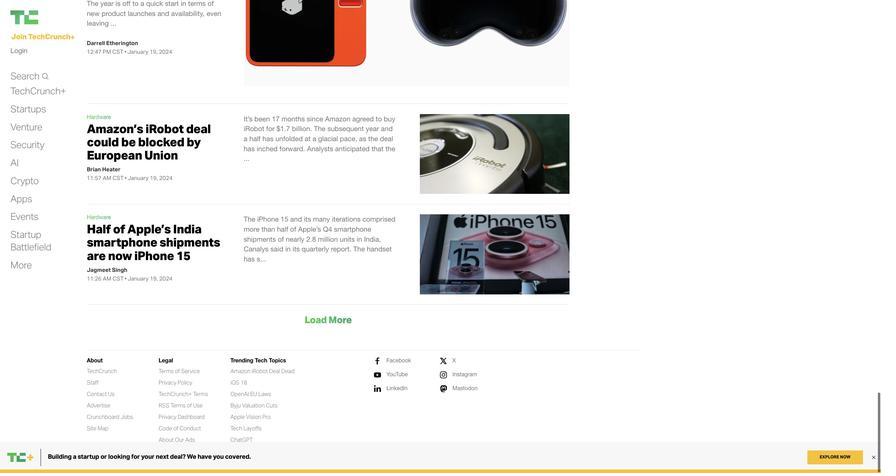 Task type: vqa. For each thing, say whether or not it's contained in the screenshot.
iRobot
yes



Task type: describe. For each thing, give the bounding box(es) containing it.
more inside button
[[329, 314, 352, 326]]

startups
[[10, 103, 46, 115]]

legal link
[[159, 358, 173, 365]]

amazon irobot deal dead
[[230, 368, 295, 375]]

units
[[340, 235, 355, 243]]

15 inside 'the iphone 15 and its many iterations comprised more than half of apple's q4 smartphone shipments of nearly 2.8 million units in india, canalys said in its quarterly report. the handset has s...'
[[281, 216, 288, 224]]

pro
[[262, 414, 271, 421]]

0 horizontal spatial amazon
[[230, 368, 251, 375]]

our
[[175, 437, 184, 444]]

startup battlefield link
[[10, 229, 51, 254]]

trending tech topics link
[[230, 358, 286, 365]]

dead
[[281, 368, 295, 375]]

q4
[[323, 225, 332, 233]]

all
[[121, 457, 126, 463]]

contact us
[[87, 391, 115, 398]]

policy
[[178, 380, 192, 387]]

hardware link for amazon's
[[87, 114, 111, 120]]

2 horizontal spatial in
[[357, 235, 362, 243]]

chatgpt
[[230, 437, 253, 444]]

of inside "link"
[[187, 403, 192, 410]]

12:47
[[87, 48, 102, 55]]

iphone inside hardware half of apple's india smartphone shipments are now iphone 15 jagmeet singh 11:26 am cst • january 19, 2024
[[134, 248, 174, 264]]

product
[[102, 9, 126, 17]]

0 vertical spatial has
[[263, 135, 274, 143]]

contact us link
[[87, 391, 115, 399]]

agreed
[[352, 115, 374, 123]]

1 vertical spatial has
[[244, 145, 255, 153]]

iterations
[[332, 216, 361, 224]]

ios 18 link
[[230, 380, 247, 387]]

the down units
[[353, 245, 365, 253]]

report.
[[331, 245, 352, 253]]

the inside the year is off to a quick start in terms of new product launches and availability, even leaving ...
[[87, 0, 98, 7]]

is
[[116, 0, 121, 7]]

now
[[108, 248, 132, 264]]

cst inside hardware half of apple's india smartphone shipments are now iphone 15 jagmeet singh 11:26 am cst • january 19, 2024
[[113, 275, 124, 282]]

staff link
[[87, 380, 99, 387]]

canalys
[[244, 245, 269, 253]]

analysts
[[307, 145, 333, 153]]

yahoo.
[[104, 457, 119, 463]]

been
[[255, 115, 270, 123]]

said
[[271, 245, 283, 253]]

blocked
[[138, 134, 184, 150]]

than
[[262, 225, 275, 233]]

0 vertical spatial its
[[304, 216, 311, 224]]

pm
[[103, 48, 111, 55]]

ai
[[10, 157, 19, 169]]

crunchboard jobs
[[87, 414, 133, 421]]

that
[[372, 145, 384, 153]]

laws
[[258, 391, 271, 398]]

buy
[[384, 115, 395, 123]]

2 vertical spatial in
[[285, 245, 291, 253]]

darrell etherington link
[[87, 40, 138, 47]]

the iphone 15 and its many iterations comprised more than half of apple's q4 smartphone shipments of nearly 2.8 million units in india, canalys said in its quarterly report. the handset has s...
[[244, 216, 396, 263]]

2024 inside hardware half of apple's india smartphone shipments are now iphone 15 jagmeet singh 11:26 am cst • january 19, 2024
[[159, 275, 173, 282]]

apple's inside hardware half of apple's india smartphone shipments are now iphone 15 jagmeet singh 11:26 am cst • january 19, 2024
[[127, 222, 171, 237]]

wordpress vip link
[[190, 457, 222, 463]]

apple vision pro
[[230, 414, 271, 421]]

1 vertical spatial its
[[293, 245, 300, 253]]

techcrunch+ for techcrunch+
[[10, 85, 66, 97]]

techcrunch+ link
[[10, 85, 66, 97]]

powered
[[162, 457, 182, 463]]

dashboard
[[178, 414, 205, 421]]

venture
[[10, 121, 42, 133]]

could
[[87, 134, 119, 150]]

crypto
[[10, 175, 39, 187]]

for
[[266, 125, 275, 133]]

byju valuation cuts link
[[230, 403, 278, 410]]

subsequent
[[328, 125, 364, 133]]

has inside 'the iphone 15 and its many iterations comprised more than half of apple's q4 smartphone shipments of nearly 2.8 million units in india, canalys said in its quarterly report. the handset has s...'
[[244, 255, 255, 263]]

jobs
[[121, 414, 133, 421]]

valuation
[[242, 403, 265, 410]]

0 horizontal spatial the
[[368, 135, 378, 143]]

facebook image
[[374, 358, 381, 365]]

byju valuation cuts
[[230, 403, 278, 410]]

about for about "link" on the left of the page
[[87, 358, 103, 364]]

january inside darrell etherington 12:47 pm cst • january 19, 2024
[[128, 48, 148, 55]]

the inside it's been 17 months since amazon agreed to buy irobot for $1.7 billion. the subsequent year and a half has unfolded at a glacial pace, as the deal has inched forward. analysts anticipated that the ...
[[314, 125, 326, 133]]

x
[[453, 358, 456, 364]]

us
[[108, 391, 115, 398]]

login link
[[10, 45, 27, 57]]

startups link
[[10, 103, 46, 115]]

deal inside hardware amazon's irobot deal could be blocked by european union brian heater 11:57 am cst • january 19, 2024
[[186, 121, 211, 137]]

1 horizontal spatial the
[[386, 145, 395, 153]]

of up said
[[278, 235, 284, 243]]

rss terms of use
[[159, 403, 203, 410]]

about link
[[87, 358, 103, 365]]

15 inside hardware half of apple's india smartphone shipments are now iphone 15 jagmeet singh 11:26 am cst • january 19, 2024
[[176, 248, 190, 264]]

2024 inside hardware amazon's irobot deal could be blocked by european union brian heater 11:57 am cst • january 19, 2024
[[159, 175, 173, 182]]

of up nearly
[[290, 225, 296, 233]]

reserved.
[[141, 457, 161, 463]]

load more button
[[87, 305, 570, 335]]

techcrunch link containing techcrunch
[[87, 368, 117, 376]]

and inside the year is off to a quick start in terms of new product launches and availability, even leaving ...
[[158, 9, 169, 17]]

load more
[[305, 314, 352, 326]]

irobot inside it's been 17 months since amazon agreed to buy irobot for $1.7 billion. the subsequent year and a half has unfolded at a glacial pace, as the deal has inched forward. analysts anticipated that the ...
[[244, 125, 264, 133]]

hardware amazon's irobot deal could be blocked by european union brian heater 11:57 am cst • january 19, 2024
[[87, 114, 211, 182]]

crunchboard
[[87, 414, 119, 421]]

s...
[[257, 255, 266, 263]]

x image
[[440, 358, 447, 365]]

at
[[305, 135, 311, 143]]

billion.
[[292, 125, 312, 133]]

privacy for privacy policy
[[159, 380, 176, 387]]

january inside hardware half of apple's india smartphone shipments are now iphone 15 jagmeet singh 11:26 am cst • january 19, 2024
[[128, 275, 149, 282]]

security link
[[10, 139, 44, 151]]

nearly
[[286, 235, 305, 243]]

availability,
[[171, 9, 205, 17]]

smartphone inside hardware half of apple's india smartphone shipments are now iphone 15 jagmeet singh 11:26 am cst • january 19, 2024
[[87, 235, 157, 250]]

techcrunch+ terms
[[159, 391, 208, 398]]

deal inside it's been 17 months since amazon agreed to buy irobot for $1.7 billion. the subsequent year and a half has unfolded at a glacial pace, as the deal has inched forward. analysts anticipated that the ...
[[380, 135, 393, 143]]

forward.
[[280, 145, 305, 153]]

union
[[144, 148, 178, 163]]

as
[[359, 135, 366, 143]]

months
[[282, 115, 305, 123]]

18
[[241, 380, 247, 387]]

• inside darrell etherington 12:47 pm cst • january 19, 2024
[[124, 48, 126, 55]]

and inside 'the iphone 15 and its many iterations comprised more than half of apple's q4 smartphone shipments of nearly 2.8 million units in india, canalys said in its quarterly report. the handset has s...'
[[290, 216, 302, 224]]

instagram
[[453, 372, 477, 378]]

irobot roomba vacuum cleaner image
[[420, 114, 570, 194]]

techcrunch image
[[10, 10, 38, 24]]

0 vertical spatial more
[[10, 259, 32, 271]]

instagram image
[[440, 372, 447, 379]]

staff
[[87, 380, 99, 387]]

launches
[[128, 9, 156, 17]]

irobot inside amazon irobot deal dead link
[[252, 368, 268, 375]]

smartphone inside 'the iphone 15 and its many iterations comprised more than half of apple's q4 smartphone shipments of nearly 2.8 million units in india, canalys said in its quarterly report. the handset has s...'
[[334, 225, 371, 233]]

off
[[123, 0, 131, 7]]

ios 18
[[230, 380, 247, 387]]

1 horizontal spatial tech
[[255, 358, 267, 364]]

search image
[[41, 73, 49, 80]]



Task type: locate. For each thing, give the bounding box(es) containing it.
a inside the year is off to a quick start in terms of new product launches and availability, even leaving ...
[[141, 0, 144, 7]]

0 vertical spatial january
[[128, 48, 148, 55]]

0 horizontal spatial 15
[[176, 248, 190, 264]]

to right off
[[132, 0, 139, 7]]

apple's inside 'the iphone 15 and its many iterations comprised more than half of apple's q4 smartphone shipments of nearly 2.8 million units in india, canalys said in its quarterly report. the handset has s...'
[[298, 225, 321, 233]]

its left many on the top of the page
[[304, 216, 311, 224]]

terms inside "rss terms of use" "link"
[[171, 403, 186, 410]]

2024 inside darrell etherington 12:47 pm cst • january 19, 2024
[[159, 48, 172, 55]]

glacial
[[318, 135, 338, 143]]

more right load
[[329, 314, 352, 326]]

15 up nearly
[[281, 216, 288, 224]]

code of conduct
[[159, 426, 201, 433]]

of
[[208, 0, 214, 7], [113, 222, 125, 237], [290, 225, 296, 233], [278, 235, 284, 243], [175, 368, 180, 375], [187, 403, 192, 410], [173, 426, 178, 433]]

year left is
[[100, 0, 114, 7]]

0 vertical spatial techcrunch+
[[10, 85, 66, 97]]

1 horizontal spatial about
[[159, 437, 174, 444]]

site
[[87, 426, 96, 433]]

crunchboard jobs link
[[87, 414, 133, 422]]

cst inside hardware amazon's irobot deal could be blocked by european union brian heater 11:57 am cst • january 19, 2024
[[113, 175, 124, 182]]

techcrunch link down about "link" on the left of the page
[[87, 368, 117, 376]]

to
[[132, 0, 139, 7], [376, 115, 382, 123]]

1 horizontal spatial to
[[376, 115, 382, 123]]

2 vertical spatial has
[[244, 255, 255, 263]]

15 down india
[[176, 248, 190, 264]]

0 vertical spatial am
[[103, 175, 111, 182]]

terms up the privacy dashboard at the left bottom of page
[[171, 403, 186, 410]]

techcrunch inside "join techcrunch +"
[[28, 32, 70, 41]]

the right that
[[386, 145, 395, 153]]

am down brian heater link
[[103, 175, 111, 182]]

0 vertical spatial techcrunch
[[28, 32, 70, 41]]

amazon
[[325, 115, 351, 123], [230, 368, 251, 375]]

security
[[10, 139, 44, 151]]

2 vertical spatial and
[[290, 216, 302, 224]]

iphone inside 'the iphone 15 and its many iterations comprised more than half of apple's q4 smartphone shipments of nearly 2.8 million units in india, canalys said in its quarterly report. the handset has s...'
[[257, 216, 279, 224]]

1 horizontal spatial ...
[[244, 155, 250, 163]]

hardware
[[87, 114, 111, 120], [87, 214, 111, 221]]

1 horizontal spatial smartphone
[[334, 225, 371, 233]]

0 horizontal spatial apple's
[[127, 222, 171, 237]]

tech inside 'link'
[[230, 426, 242, 433]]

0 vertical spatial •
[[124, 48, 126, 55]]

1 horizontal spatial its
[[304, 216, 311, 224]]

terms for techcrunch+ terms
[[193, 391, 208, 398]]

amazon up subsequent
[[325, 115, 351, 123]]

of inside the year is off to a quick start in terms of new product launches and availability, even leaving ...
[[208, 0, 214, 7]]

0 vertical spatial tech
[[255, 358, 267, 364]]

of up privacy policy at left bottom
[[175, 368, 180, 375]]

techcrunch down about "link" on the left of the page
[[87, 368, 117, 375]]

to inside the year is off to a quick start in terms of new product launches and availability, even leaving ...
[[132, 0, 139, 7]]

1 vertical spatial cst
[[113, 175, 124, 182]]

darrell
[[87, 40, 105, 47]]

1 horizontal spatial a
[[244, 135, 248, 143]]

1 vertical spatial in
[[357, 235, 362, 243]]

iphone right now
[[134, 248, 174, 264]]

iphone up than
[[257, 216, 279, 224]]

amazon inside it's been 17 months since amazon agreed to buy irobot for $1.7 billion. the subsequent year and a half has unfolded at a glacial pace, as the deal has inched forward. analysts anticipated that the ...
[[325, 115, 351, 123]]

the down since
[[314, 125, 326, 133]]

it's
[[244, 115, 253, 123]]

1 vertical spatial iphone
[[134, 248, 174, 264]]

in right units
[[357, 235, 362, 243]]

techcrunch link up "join techcrunch +"
[[10, 10, 80, 24]]

and down buy
[[381, 125, 393, 133]]

darrell etherington 12:47 pm cst • january 19, 2024
[[87, 40, 172, 55]]

0 vertical spatial techcrunch link
[[10, 10, 80, 24]]

1 horizontal spatial iphone
[[257, 216, 279, 224]]

hardware inside hardware amazon's irobot deal could be blocked by european union brian heater 11:57 am cst • january 19, 2024
[[87, 114, 111, 120]]

tech down "apple"
[[230, 426, 242, 433]]

about down code
[[159, 437, 174, 444]]

chatgpt link
[[230, 437, 253, 444]]

0 horizontal spatial to
[[132, 0, 139, 7]]

site map
[[87, 426, 108, 433]]

cst down singh
[[113, 275, 124, 282]]

1 horizontal spatial shipments
[[244, 235, 276, 243]]

by inside hardware amazon's irobot deal could be blocked by european union brian heater 11:57 am cst • january 19, 2024
[[187, 134, 201, 150]]

hardware up half
[[87, 214, 111, 221]]

january down now
[[128, 275, 149, 282]]

1 vertical spatial techcrunch+
[[159, 391, 192, 398]]

1 horizontal spatial year
[[366, 125, 379, 133]]

1 horizontal spatial 15
[[281, 216, 288, 224]]

1 horizontal spatial half
[[277, 225, 288, 233]]

india
[[173, 222, 202, 237]]

about for about our ads
[[159, 437, 174, 444]]

1 vertical spatial privacy
[[159, 414, 176, 421]]

1 horizontal spatial techcrunch+
[[159, 391, 192, 398]]

topics
[[269, 358, 286, 364]]

0 vertical spatial ...
[[111, 19, 116, 27]]

1 vertical spatial about
[[159, 437, 174, 444]]

2 vertical spatial january
[[128, 275, 149, 282]]

... inside it's been 17 months since amazon agreed to buy irobot for $1.7 billion. the subsequent year and a half has unfolded at a glacial pace, as the deal has inched forward. analysts anticipated that the ...
[[244, 155, 250, 163]]

11:26
[[87, 275, 102, 282]]

1 vertical spatial techcrunch link
[[87, 368, 117, 376]]

0 vertical spatial about
[[87, 358, 103, 364]]

am inside hardware half of apple's india smartphone shipments are now iphone 15 jagmeet singh 11:26 am cst • january 19, 2024
[[103, 275, 111, 282]]

1 vertical spatial the
[[386, 145, 395, 153]]

1 vertical spatial tech
[[230, 426, 242, 433]]

0 vertical spatial the
[[368, 135, 378, 143]]

are
[[87, 248, 106, 264]]

• inside hardware amazon's irobot deal could be blocked by european union brian heater 11:57 am cst • january 19, 2024
[[125, 175, 127, 182]]

amazon irobot deal dead link
[[230, 368, 295, 376]]

19, inside hardware half of apple's india smartphone shipments are now iphone 15 jagmeet singh 11:26 am cst • january 19, 2024
[[150, 275, 158, 282]]

startup
[[10, 229, 41, 241]]

2 vertical spatial cst
[[113, 275, 124, 282]]

©
[[87, 457, 91, 463]]

rss terms of use link
[[159, 403, 203, 410]]

17
[[272, 115, 280, 123]]

year down agreed at the top of the page
[[366, 125, 379, 133]]

0 horizontal spatial smartphone
[[87, 235, 157, 250]]

hardware link
[[87, 114, 111, 120], [87, 214, 111, 221]]

0 vertical spatial amazon
[[325, 115, 351, 123]]

1 vertical spatial january
[[128, 175, 149, 182]]

unfolded
[[276, 135, 303, 143]]

irobot up union
[[146, 121, 184, 137]]

0 horizontal spatial techcrunch
[[28, 32, 70, 41]]

amazon's
[[87, 121, 143, 137]]

startup battlefield
[[10, 229, 51, 253]]

am down "jagmeet singh" link
[[103, 275, 111, 282]]

techcrunch+ down search icon
[[10, 85, 66, 97]]

year inside the year is off to a quick start in terms of new product launches and availability, even leaving ...
[[100, 0, 114, 7]]

youtube
[[387, 372, 408, 378]]

•
[[124, 48, 126, 55], [125, 175, 127, 182], [125, 275, 127, 282]]

• down singh
[[125, 275, 127, 282]]

0 horizontal spatial tech
[[230, 426, 242, 433]]

• down etherington
[[124, 48, 126, 55]]

and inside it's been 17 months since amazon agreed to buy irobot for $1.7 billion. the subsequent year and a half has unfolded at a glacial pace, as the deal has inched forward. analysts anticipated that the ...
[[381, 125, 393, 133]]

tech layoffs
[[230, 426, 262, 433]]

1 vertical spatial amazon
[[230, 368, 251, 375]]

techcrunch+ down privacy policy link
[[159, 391, 192, 398]]

pace,
[[340, 135, 357, 143]]

2 am from the top
[[103, 275, 111, 282]]

0 vertical spatial privacy
[[159, 380, 176, 387]]

privacy inside privacy policy link
[[159, 380, 176, 387]]

and up nearly
[[290, 216, 302, 224]]

the up more at the left top of page
[[244, 216, 255, 224]]

1 vertical spatial hardware
[[87, 214, 111, 221]]

leaving
[[87, 19, 109, 27]]

openai eu laws
[[230, 391, 271, 398]]

year inside it's been 17 months since amazon agreed to buy irobot for $1.7 billion. the subsequent year and a half has unfolded at a glacial pace, as the deal has inched forward. analysts anticipated that the ...
[[366, 125, 379, 133]]

cst inside darrell etherington 12:47 pm cst • january 19, 2024
[[112, 48, 123, 55]]

amazon's irobot deal could be blocked by european union link
[[87, 121, 211, 163]]

• inside hardware half of apple's india smartphone shipments are now iphone 15 jagmeet singh 11:26 am cst • january 19, 2024
[[125, 275, 127, 282]]

1 vertical spatial •
[[125, 175, 127, 182]]

2024
[[159, 48, 172, 55], [159, 175, 173, 182], [159, 275, 173, 282], [92, 457, 103, 463]]

a right at
[[313, 135, 316, 143]]

0 horizontal spatial shipments
[[160, 235, 220, 250]]

irobot inside hardware amazon's irobot deal could be blocked by european union brian heater 11:57 am cst • january 19, 2024
[[146, 121, 184, 137]]

million
[[318, 235, 338, 243]]

more
[[244, 225, 260, 233]]

19, inside darrell etherington 12:47 pm cst • january 19, 2024
[[150, 48, 158, 55]]

handset
[[367, 245, 392, 253]]

smartphone up singh
[[87, 235, 157, 250]]

2 hardware from the top
[[87, 214, 111, 221]]

many
[[313, 216, 330, 224]]

to left buy
[[376, 115, 382, 123]]

1 vertical spatial by
[[183, 457, 188, 463]]

half right than
[[277, 225, 288, 233]]

1 vertical spatial techcrunch
[[87, 368, 117, 375]]

1 horizontal spatial amazon
[[325, 115, 351, 123]]

hardware link up half
[[87, 214, 111, 221]]

0 vertical spatial hardware
[[87, 114, 111, 120]]

2 vertical spatial terms
[[171, 403, 186, 410]]

0 vertical spatial smartphone
[[334, 225, 371, 233]]

linkedin image
[[374, 386, 381, 393]]

of left use
[[187, 403, 192, 410]]

privacy up code
[[159, 414, 176, 421]]

about our ads link
[[159, 437, 195, 444]]

since
[[307, 115, 323, 123]]

1 january from the top
[[128, 48, 148, 55]]

january down union
[[128, 175, 149, 182]]

0 horizontal spatial iphone
[[134, 248, 174, 264]]

load
[[305, 314, 327, 326]]

of up the even
[[208, 0, 214, 7]]

about inside about our ads link
[[159, 437, 174, 444]]

privacy
[[159, 380, 176, 387], [159, 414, 176, 421]]

events
[[10, 211, 39, 223]]

techcrunch+ for techcrunch+ terms
[[159, 391, 192, 398]]

0 vertical spatial 19,
[[150, 48, 158, 55]]

1 vertical spatial 19,
[[150, 175, 158, 182]]

in
[[181, 0, 186, 7], [357, 235, 362, 243], [285, 245, 291, 253]]

1 am from the top
[[103, 175, 111, 182]]

start
[[165, 0, 179, 7]]

the up new
[[87, 0, 98, 7]]

0 vertical spatial 15
[[281, 216, 288, 224]]

0 vertical spatial cst
[[112, 48, 123, 55]]

3 january from the top
[[128, 275, 149, 282]]

hardware up amazon's
[[87, 114, 111, 120]]

0 horizontal spatial in
[[181, 0, 186, 7]]

1 vertical spatial ...
[[244, 155, 250, 163]]

a up launches
[[141, 0, 144, 7]]

1 vertical spatial terms
[[193, 391, 208, 398]]

0 horizontal spatial techcrunch link
[[10, 10, 80, 24]]

0 vertical spatial terms
[[159, 368, 174, 375]]

0 horizontal spatial year
[[100, 0, 114, 7]]

iphone
[[257, 216, 279, 224], [134, 248, 174, 264]]

its down nearly
[[293, 245, 300, 253]]

0 horizontal spatial a
[[141, 0, 144, 7]]

tech up amazon irobot deal dead
[[255, 358, 267, 364]]

1 vertical spatial 15
[[176, 248, 190, 264]]

contact
[[87, 391, 107, 398]]

vision
[[246, 414, 261, 421]]

layoffs
[[244, 426, 262, 433]]

0 horizontal spatial deal
[[186, 121, 211, 137]]

by for powered
[[183, 457, 188, 463]]

trending
[[230, 358, 253, 364]]

about up staff
[[87, 358, 103, 364]]

the year is off to a quick start in terms of new product launches and availability, even leaving ...
[[87, 0, 221, 27]]

half
[[87, 222, 111, 237]]

© 2024 yahoo. all rights reserved. powered by wordpress vip .
[[87, 457, 223, 463]]

of right code
[[173, 426, 178, 433]]

venture link
[[10, 121, 42, 133]]

techcrunch+ terms link
[[159, 391, 208, 399]]

1 horizontal spatial techcrunch link
[[87, 368, 117, 376]]

1 privacy from the top
[[159, 380, 176, 387]]

15
[[281, 216, 288, 224], [176, 248, 190, 264]]

search
[[10, 70, 40, 82]]

0 vertical spatial year
[[100, 0, 114, 7]]

hardware inside hardware half of apple's india smartphone shipments are now iphone 15 jagmeet singh 11:26 am cst • january 19, 2024
[[87, 214, 111, 221]]

in inside the year is off to a quick start in terms of new product launches and availability, even leaving ...
[[181, 0, 186, 7]]

1 horizontal spatial and
[[290, 216, 302, 224]]

smartphone up units
[[334, 225, 371, 233]]

by right the blocked
[[187, 134, 201, 150]]

cst down heater
[[113, 175, 124, 182]]

in up availability,
[[181, 0, 186, 7]]

has up inched
[[263, 135, 274, 143]]

youtube image
[[374, 372, 381, 379]]

conduct
[[180, 426, 201, 433]]

the right the as
[[368, 135, 378, 143]]

tech
[[255, 358, 267, 364], [230, 426, 242, 433]]

1 vertical spatial smartphone
[[87, 235, 157, 250]]

1 horizontal spatial apple's
[[298, 225, 321, 233]]

2 privacy from the top
[[159, 414, 176, 421]]

irobot
[[146, 121, 184, 137], [244, 125, 264, 133], [252, 368, 268, 375]]

amazon down the trending
[[230, 368, 251, 375]]

more down battlefield
[[10, 259, 32, 271]]

irobot down it's
[[244, 125, 264, 133]]

advertise link
[[87, 403, 110, 410]]

rabbit r1 and apple vision pro image
[[244, 0, 570, 87]]

half inside 'the iphone 15 and its many iterations comprised more than half of apple's q4 smartphone shipments of nearly 2.8 million units in india, canalys said in its quarterly report. the handset has s...'
[[277, 225, 288, 233]]

apple
[[230, 414, 245, 421]]

1 vertical spatial year
[[366, 125, 379, 133]]

• down european
[[125, 175, 127, 182]]

apps link
[[10, 193, 32, 205]]

0 horizontal spatial about
[[87, 358, 103, 364]]

of inside hardware half of apple's india smartphone shipments are now iphone 15 jagmeet singh 11:26 am cst • january 19, 2024
[[113, 222, 125, 237]]

a down it's
[[244, 135, 248, 143]]

mastodon image
[[440, 386, 447, 393]]

2 • from the top
[[125, 175, 127, 182]]

privacy down terms of service link
[[159, 380, 176, 387]]

hardware for half
[[87, 214, 111, 221]]

january inside hardware amazon's irobot deal could be blocked by european union brian heater 11:57 am cst • january 19, 2024
[[128, 175, 149, 182]]

iphone 15 series at a store in india image
[[420, 215, 570, 295]]

1 horizontal spatial more
[[329, 314, 352, 326]]

0 vertical spatial iphone
[[257, 216, 279, 224]]

etherington
[[106, 40, 138, 47]]

more link
[[10, 259, 32, 272]]

2 january from the top
[[128, 175, 149, 182]]

techcrunch right join
[[28, 32, 70, 41]]

1 vertical spatial half
[[277, 225, 288, 233]]

and down the start
[[158, 9, 169, 17]]

1 vertical spatial to
[[376, 115, 382, 123]]

of right half
[[113, 222, 125, 237]]

by right powered
[[183, 457, 188, 463]]

0 horizontal spatial and
[[158, 9, 169, 17]]

irobot down trending tech topics link
[[252, 368, 268, 375]]

hardware link for half
[[87, 214, 111, 221]]

0 horizontal spatial its
[[293, 245, 300, 253]]

3 • from the top
[[125, 275, 127, 282]]

cst down etherington
[[112, 48, 123, 55]]

half up inched
[[249, 135, 261, 143]]

19, inside hardware amazon's irobot deal could be blocked by european union brian heater 11:57 am cst • january 19, 2024
[[150, 175, 158, 182]]

half of apple's india smartphone shipments are now iphone 15 link
[[87, 222, 220, 264]]

2 hardware link from the top
[[87, 214, 111, 221]]

privacy for privacy dashboard
[[159, 414, 176, 421]]

1 • from the top
[[124, 48, 126, 55]]

shipments inside hardware half of apple's india smartphone shipments are now iphone 15 jagmeet singh 11:26 am cst • january 19, 2024
[[160, 235, 220, 250]]

has left inched
[[244, 145, 255, 153]]

apps
[[10, 193, 32, 205]]

terms inside terms of service link
[[159, 368, 174, 375]]

shipments inside 'the iphone 15 and its many iterations comprised more than half of apple's q4 smartphone shipments of nearly 2.8 million units in india, canalys said in its quarterly report. the handset has s...'
[[244, 235, 276, 243]]

... inside the year is off to a quick start in terms of new product launches and availability, even leaving ...
[[111, 19, 116, 27]]

terms
[[159, 368, 174, 375], [193, 391, 208, 398], [171, 403, 186, 410]]

anticipated
[[335, 145, 370, 153]]

january down etherington
[[128, 48, 148, 55]]

openai
[[230, 391, 249, 398]]

map
[[98, 426, 108, 433]]

by for blocked
[[187, 134, 201, 150]]

to inside it's been 17 months since amazon agreed to buy irobot for $1.7 billion. the subsequent year and a half has unfolded at a glacial pace, as the deal has inched forward. analysts anticipated that the ...
[[376, 115, 382, 123]]

0 vertical spatial half
[[249, 135, 261, 143]]

use
[[193, 403, 203, 410]]

0 horizontal spatial half
[[249, 135, 261, 143]]

0 vertical spatial and
[[158, 9, 169, 17]]

1 hardware from the top
[[87, 114, 111, 120]]

terms for rss terms of use
[[171, 403, 186, 410]]

privacy policy link
[[159, 380, 192, 387]]

0 vertical spatial by
[[187, 134, 201, 150]]

new
[[87, 9, 100, 17]]

0 horizontal spatial more
[[10, 259, 32, 271]]

1 horizontal spatial techcrunch
[[87, 368, 117, 375]]

quick
[[146, 0, 163, 7]]

in right said
[[285, 245, 291, 253]]

join techcrunch +
[[11, 32, 75, 42]]

has down canalys at the left of the page
[[244, 255, 255, 263]]

terms up use
[[193, 391, 208, 398]]

legal
[[159, 358, 173, 364]]

hardware for amazon's
[[87, 114, 111, 120]]

privacy inside privacy dashboard link
[[159, 414, 176, 421]]

terms down legal link
[[159, 368, 174, 375]]

techcrunch+ inside "link"
[[159, 391, 192, 398]]

half inside it's been 17 months since amazon agreed to buy irobot for $1.7 billion. the subsequent year and a half has unfolded at a glacial pace, as the deal has inched forward. analysts anticipated that the ...
[[249, 135, 261, 143]]

0 vertical spatial to
[[132, 0, 139, 7]]

2 horizontal spatial a
[[313, 135, 316, 143]]

1 hardware link from the top
[[87, 114, 111, 120]]

2 vertical spatial •
[[125, 275, 127, 282]]

+
[[70, 33, 75, 42]]

heater
[[102, 166, 121, 173]]

1 vertical spatial and
[[381, 125, 393, 133]]

hardware link up amazon's
[[87, 114, 111, 120]]

terms inside techcrunch+ terms "link"
[[193, 391, 208, 398]]

am inside hardware amazon's irobot deal could be blocked by european union brian heater 11:57 am cst • january 19, 2024
[[103, 175, 111, 182]]

0 vertical spatial hardware link
[[87, 114, 111, 120]]



